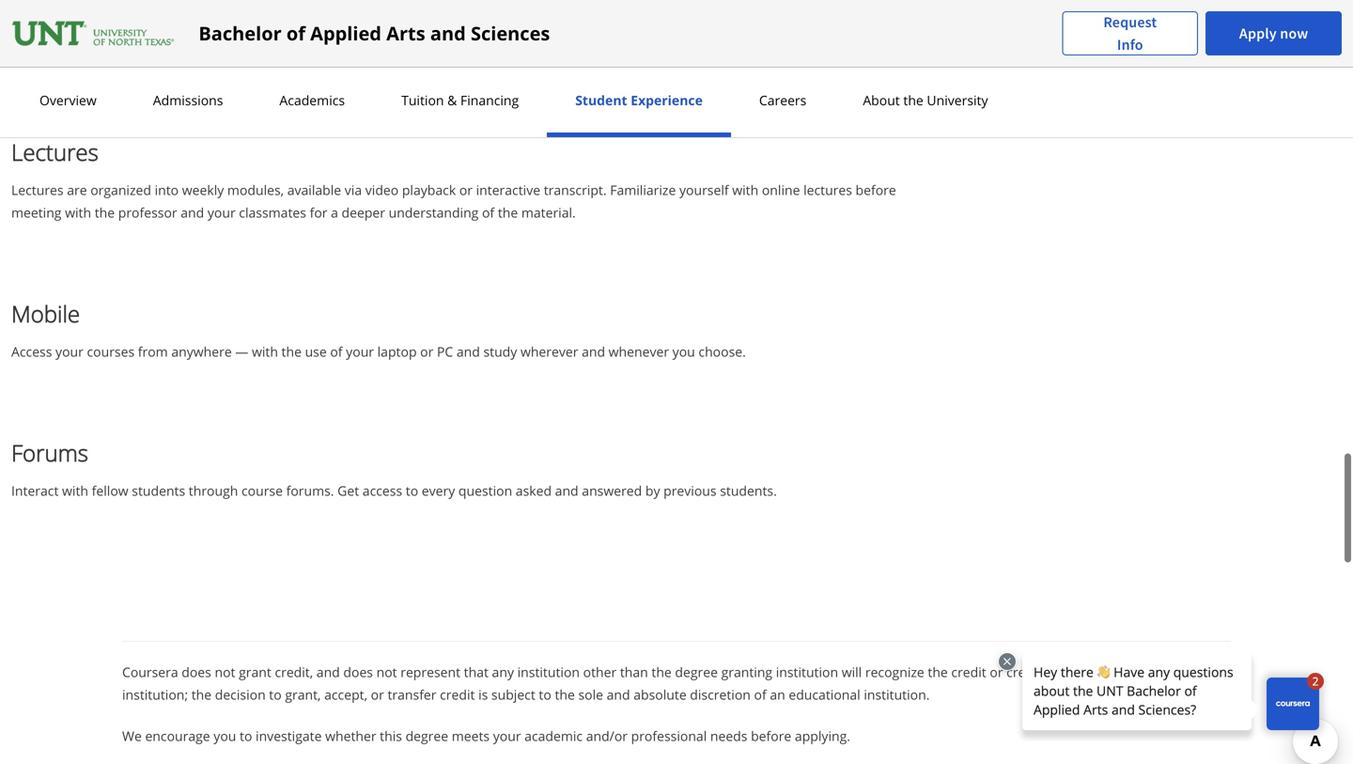 Task type: locate. For each thing, give the bounding box(es) containing it.
provides
[[350, 38, 404, 56]]

1 vertical spatial you
[[214, 727, 236, 745]]

credit
[[952, 663, 987, 681], [440, 686, 475, 704]]

and right wherever
[[582, 343, 606, 361]]

0 vertical spatial student
[[74, 38, 126, 56]]

first
[[872, 38, 897, 56]]

student
[[589, 38, 636, 56]]

lectures
[[804, 181, 853, 199]]

wherever
[[521, 343, 579, 361]]

represent
[[401, 663, 461, 681]]

any
[[492, 663, 514, 681]]

1 horizontal spatial coursera
[[122, 663, 178, 681]]

apply now button
[[1206, 11, 1343, 55]]

the up absolute
[[652, 663, 672, 681]]

of left an
[[755, 686, 767, 704]]

we
[[122, 727, 142, 745]]

university
[[927, 91, 989, 109]]

credit,
[[275, 663, 313, 681]]

0 horizontal spatial coursera
[[11, 38, 71, 56]]

applied
[[310, 20, 382, 46]]

for
[[310, 204, 328, 221]]

2 lectures from the top
[[11, 181, 64, 199]]

lectures inside the lectures are organized into weekly modules, available via video playback or interactive transcript. familiarize yourself with online lectures before meeting with the professor and your classmates for a deeper understanding of the material.
[[11, 181, 64, 199]]

2 horizontal spatial by
[[1129, 663, 1144, 681]]

academics link
[[274, 91, 351, 109]]

about the university
[[863, 91, 989, 109]]

organized
[[90, 181, 151, 199]]

—
[[235, 343, 249, 361]]

academic
[[525, 727, 583, 745]]

careers
[[760, 91, 807, 109]]

0 horizontal spatial before
[[751, 727, 792, 745]]

0 horizontal spatial institution
[[518, 663, 580, 681]]

does up accept,
[[344, 663, 373, 681]]

financing
[[461, 91, 519, 109]]

0 horizontal spatial by
[[513, 38, 528, 56]]

forums.
[[286, 482, 334, 500]]

institution;
[[122, 686, 188, 704]]

you
[[673, 343, 696, 361], [214, 727, 236, 745]]

access
[[363, 482, 403, 500]]

coursera does not grant credit, and does not represent that any institution other than the degree granting institution will recognize the credit or credential awarded by the institution; the decision to grant, accept, or transfer credit is subject to the sole and absolute discretion of an educational institution.
[[122, 663, 1167, 704]]

0 vertical spatial credit
[[952, 663, 987, 681]]

answered
[[582, 482, 642, 500]]

students
[[132, 482, 185, 500]]

student down student
[[576, 91, 628, 109]]

does up institution;
[[182, 663, 211, 681]]

the right awarded
[[1147, 663, 1167, 681]]

0 vertical spatial lectures
[[11, 137, 99, 167]]

line
[[442, 38, 464, 56]]

not up transfer
[[377, 663, 397, 681]]

the left sole in the left of the page
[[555, 686, 575, 704]]

interact with fellow students through course forums. get access to every question asked and answered by previous students.
[[11, 482, 777, 500]]

appropriate
[[735, 38, 808, 56]]

services
[[130, 38, 183, 56]]

before
[[856, 181, 897, 199], [751, 727, 792, 745]]

and right arts
[[430, 20, 466, 46]]

and down weekly
[[181, 204, 204, 221]]

1 horizontal spatial degree
[[675, 663, 718, 681]]

to left every
[[406, 482, 419, 500]]

lectures
[[11, 137, 99, 167], [11, 181, 64, 199]]

info
[[1118, 35, 1144, 54]]

the right recognize
[[928, 663, 948, 681]]

question
[[459, 482, 513, 500]]

institution up educational
[[776, 663, 839, 681]]

or
[[460, 181, 473, 199], [420, 343, 434, 361], [990, 663, 1004, 681], [371, 686, 384, 704]]

you left the choose.
[[673, 343, 696, 361]]

before down an
[[751, 727, 792, 745]]

of right use
[[330, 343, 343, 361]]

or right accept,
[[371, 686, 384, 704]]

credit left 'credential'
[[952, 663, 987, 681]]

not up decision
[[215, 663, 235, 681]]

experience
[[631, 91, 703, 109]]

0 horizontal spatial credit
[[440, 686, 475, 704]]

meeting
[[11, 204, 62, 221]]

1 vertical spatial before
[[751, 727, 792, 745]]

the down interactive
[[498, 204, 518, 221]]

with
[[733, 181, 759, 199], [65, 204, 91, 221], [252, 343, 278, 361], [62, 482, 88, 500]]

coursera student services team
[[11, 38, 223, 56]]

:
[[223, 38, 226, 56]]

run-
[[196, 61, 221, 79]]

lectures up the meeting
[[11, 181, 64, 199]]

of inside the lectures are organized into weekly modules, available via video playback or interactive transcript. familiarize yourself with online lectures before meeting with the professor and your classmates for a deeper understanding of the material.
[[482, 204, 495, 221]]

1 horizontal spatial before
[[856, 181, 897, 199]]

bachelor
[[199, 20, 282, 46]]

forums
[[11, 438, 88, 468]]

mobile
[[11, 299, 80, 329]]

1 vertical spatial degree
[[406, 727, 449, 745]]

fellow
[[92, 482, 128, 500]]

coursera for student
[[11, 38, 71, 56]]

1 vertical spatial credit
[[440, 686, 475, 704]]

your right meets
[[493, 727, 521, 745]]

tuition & financing
[[402, 91, 519, 109]]

0 vertical spatial by
[[513, 38, 528, 56]]

2 horizontal spatial coursera
[[256, 38, 312, 56]]

use
[[305, 343, 327, 361]]

coursera up time, on the left top of page
[[11, 38, 71, 56]]

student up preventing
[[74, 38, 126, 56]]

or left 'credential'
[[990, 663, 1004, 681]]

1 vertical spatial by
[[646, 482, 660, 500]]

and/or
[[586, 727, 628, 745]]

about the university link
[[858, 91, 994, 109]]

by right service
[[513, 38, 528, 56]]

with right the — in the top of the page
[[252, 343, 278, 361]]

degree up discretion
[[675, 663, 718, 681]]

0 vertical spatial before
[[856, 181, 897, 199]]

university of north texas image
[[11, 18, 176, 48]]

or inside the lectures are organized into weekly modules, available via video playback or interactive transcript. familiarize yourself with online lectures before meeting with the professor and your classmates for a deeper understanding of the material.
[[460, 181, 473, 199]]

degree
[[675, 663, 718, 681], [406, 727, 449, 745]]

an
[[770, 686, 786, 704]]

credit left "is"
[[440, 686, 475, 704]]

the left use
[[282, 343, 302, 361]]

2 vertical spatial by
[[1129, 663, 1144, 681]]

by right awarded
[[1129, 663, 1144, 681]]

1 horizontal spatial you
[[673, 343, 696, 361]]

degree inside "coursera does not grant credit, and does not represent that any institution other than the degree granting institution will recognize the credit or credential awarded by the institution; the decision to grant, accept, or transfer credit is subject to the sole and absolute discretion of an educational institution."
[[675, 663, 718, 681]]

apply
[[1240, 24, 1278, 43]]

1 vertical spatial lectures
[[11, 181, 64, 199]]

1 vertical spatial student
[[576, 91, 628, 109]]

before right lectures
[[856, 181, 897, 199]]

or left pc
[[420, 343, 434, 361]]

or right "playback"
[[460, 181, 473, 199]]

and up accept,
[[317, 663, 340, 681]]

1 lectures from the top
[[11, 137, 99, 167]]

coursera for does
[[122, 663, 178, 681]]

to inside : the coursera team provides front-line service by directing student inquiries to the appropriate office the first time, preventing unnecessary run-around.
[[696, 38, 708, 56]]

coursera inside : the coursera team provides front-line service by directing student inquiries to the appropriate office the first time, preventing unnecessary run-around.
[[256, 38, 312, 56]]

institution up the subject
[[518, 663, 580, 681]]

by
[[513, 38, 528, 56], [646, 482, 660, 500], [1129, 663, 1144, 681]]

asked
[[516, 482, 552, 500]]

1 horizontal spatial does
[[344, 663, 373, 681]]

1 horizontal spatial institution
[[776, 663, 839, 681]]

does
[[182, 663, 211, 681], [344, 663, 373, 681]]

0 vertical spatial degree
[[675, 663, 718, 681]]

via
[[345, 181, 362, 199]]

familiarize
[[610, 181, 676, 199]]

1 horizontal spatial not
[[377, 663, 397, 681]]

front-
[[407, 38, 442, 56]]

your down weekly
[[208, 204, 236, 221]]

study
[[484, 343, 517, 361]]

list item
[[28, 0, 899, 17]]

you down decision
[[214, 727, 236, 745]]

coursera up institution;
[[122, 663, 178, 681]]

0 horizontal spatial not
[[215, 663, 235, 681]]

1 horizontal spatial by
[[646, 482, 660, 500]]

0 horizontal spatial degree
[[406, 727, 449, 745]]

coursera inside "coursera does not grant credit, and does not represent that any institution other than the degree granting institution will recognize the credit or credential awarded by the institution; the decision to grant, accept, or transfer credit is subject to the sole and absolute discretion of an educational institution."
[[122, 663, 178, 681]]

your right access
[[56, 343, 84, 361]]

team
[[187, 38, 223, 56]]

0 vertical spatial you
[[673, 343, 696, 361]]

of
[[287, 20, 306, 46], [482, 204, 495, 221], [330, 343, 343, 361], [755, 686, 767, 704]]

professor
[[118, 204, 177, 221]]

coursera right the
[[256, 38, 312, 56]]

pc
[[437, 343, 453, 361]]

other
[[584, 663, 617, 681]]

1 institution from the left
[[518, 663, 580, 681]]

student
[[74, 38, 126, 56], [576, 91, 628, 109]]

admissions
[[153, 91, 223, 109]]

of down interactive
[[482, 204, 495, 221]]

1 horizontal spatial credit
[[952, 663, 987, 681]]

by left previous
[[646, 482, 660, 500]]

1 does from the left
[[182, 663, 211, 681]]

degree right this on the bottom
[[406, 727, 449, 745]]

0 horizontal spatial does
[[182, 663, 211, 681]]

team
[[315, 38, 347, 56]]

lectures up 'are'
[[11, 137, 99, 167]]

the
[[230, 38, 253, 56]]

to right inquiries
[[696, 38, 708, 56]]

and inside the lectures are organized into weekly modules, available via video playback or interactive transcript. familiarize yourself with online lectures before meeting with the professor and your classmates for a deeper understanding of the material.
[[181, 204, 204, 221]]

time,
[[11, 61, 42, 79]]

the right about
[[904, 91, 924, 109]]



Task type: vqa. For each thing, say whether or not it's contained in the screenshot.
background
no



Task type: describe. For each thing, give the bounding box(es) containing it.
student experience link
[[570, 91, 709, 109]]

weekly
[[182, 181, 224, 199]]

by inside : the coursera team provides front-line service by directing student inquiries to the appropriate office the first time, preventing unnecessary run-around.
[[513, 38, 528, 56]]

overview link
[[34, 91, 102, 109]]

0 horizontal spatial you
[[214, 727, 236, 745]]

with down 'are'
[[65, 204, 91, 221]]

this
[[380, 727, 402, 745]]

the left appropriate
[[712, 38, 732, 56]]

whether
[[325, 727, 377, 745]]

request info button
[[1063, 11, 1199, 56]]

previous
[[664, 482, 717, 500]]

courses
[[87, 343, 135, 361]]

are
[[67, 181, 87, 199]]

and down than
[[607, 686, 631, 704]]

sole
[[579, 686, 604, 704]]

educational
[[789, 686, 861, 704]]

apply now
[[1240, 24, 1309, 43]]

1 not from the left
[[215, 663, 235, 681]]

sciences
[[471, 20, 550, 46]]

grant
[[239, 663, 272, 681]]

lectures for lectures
[[11, 137, 99, 167]]

online
[[762, 181, 801, 199]]

: the coursera team provides front-line service by directing student inquiries to the appropriate office the first time, preventing unnecessary run-around.
[[11, 38, 897, 79]]

choose.
[[699, 343, 746, 361]]

your left laptop
[[346, 343, 374, 361]]

discretion
[[690, 686, 751, 704]]

and right pc
[[457, 343, 480, 361]]

unnecessary
[[115, 61, 192, 79]]

classmates
[[239, 204, 306, 221]]

lectures are organized into weekly modules, available via video playback or interactive transcript. familiarize yourself with online lectures before meeting with the professor and your classmates for a deeper understanding of the material.
[[11, 181, 897, 221]]

with left online
[[733, 181, 759, 199]]

tuition & financing link
[[396, 91, 525, 109]]

get
[[338, 482, 359, 500]]

course
[[242, 482, 283, 500]]

interactive
[[476, 181, 541, 199]]

with left fellow
[[62, 482, 88, 500]]

and right asked
[[555, 482, 579, 500]]

granting
[[722, 663, 773, 681]]

of inside "coursera does not grant credit, and does not represent that any institution other than the degree granting institution will recognize the credit or credential awarded by the institution; the decision to grant, accept, or transfer credit is subject to the sole and absolute discretion of an educational institution."
[[755, 686, 767, 704]]

about
[[863, 91, 900, 109]]

office
[[812, 38, 846, 56]]

interact
[[11, 482, 59, 500]]

available
[[287, 181, 341, 199]]

material.
[[522, 204, 576, 221]]

a
[[331, 204, 338, 221]]

playback
[[402, 181, 456, 199]]

admissions link
[[147, 91, 229, 109]]

than
[[620, 663, 648, 681]]

students.
[[720, 482, 777, 500]]

now
[[1281, 24, 1309, 43]]

to left grant,
[[269, 686, 282, 704]]

lectures for lectures are organized into weekly modules, available via video playback or interactive transcript. familiarize yourself with online lectures before meeting with the professor and your classmates for a deeper understanding of the material.
[[11, 181, 64, 199]]

grant,
[[285, 686, 321, 704]]

to right the subject
[[539, 686, 552, 704]]

preventing
[[46, 61, 112, 79]]

professional
[[631, 727, 707, 745]]

request
[[1104, 13, 1158, 31]]

bachelor of applied arts and sciences
[[199, 20, 550, 46]]

access
[[11, 343, 52, 361]]

every
[[422, 482, 455, 500]]

your inside the lectures are organized into weekly modules, available via video playback or interactive transcript. familiarize yourself with online lectures before meeting with the professor and your classmates for a deeper understanding of the material.
[[208, 204, 236, 221]]

2 institution from the left
[[776, 663, 839, 681]]

the left first
[[849, 38, 869, 56]]

transcript.
[[544, 181, 607, 199]]

before inside the lectures are organized into weekly modules, available via video playback or interactive transcript. familiarize yourself with online lectures before meeting with the professor and your classmates for a deeper understanding of the material.
[[856, 181, 897, 199]]

subject
[[492, 686, 536, 704]]

0 horizontal spatial student
[[74, 38, 126, 56]]

1 horizontal spatial student
[[576, 91, 628, 109]]

accept,
[[324, 686, 368, 704]]

student experience
[[576, 91, 703, 109]]

to down decision
[[240, 727, 252, 745]]

transfer
[[388, 686, 437, 704]]

institution.
[[864, 686, 930, 704]]

service
[[467, 38, 510, 56]]

inquiries
[[639, 38, 692, 56]]

yourself
[[680, 181, 729, 199]]

video
[[366, 181, 399, 199]]

of left team
[[287, 20, 306, 46]]

the left decision
[[192, 686, 212, 704]]

the down the organized
[[95, 204, 115, 221]]

2 not from the left
[[377, 663, 397, 681]]

2 does from the left
[[344, 663, 373, 681]]

overview
[[39, 91, 97, 109]]

directing
[[531, 38, 585, 56]]

around.
[[221, 61, 270, 79]]

is
[[479, 686, 488, 704]]

access your courses from anywhere — with the use of your laptop or pc and study wherever and whenever you choose.
[[11, 343, 746, 361]]

through
[[189, 482, 238, 500]]

by inside "coursera does not grant credit, and does not represent that any institution other than the degree granting institution will recognize the credit or credential awarded by the institution; the decision to grant, accept, or transfer credit is subject to the sole and absolute discretion of an educational institution."
[[1129, 663, 1144, 681]]

investigate
[[256, 727, 322, 745]]

credential
[[1007, 663, 1068, 681]]

needs
[[711, 727, 748, 745]]

encourage
[[145, 727, 210, 745]]

absolute
[[634, 686, 687, 704]]

meets
[[452, 727, 490, 745]]

that
[[464, 663, 489, 681]]



